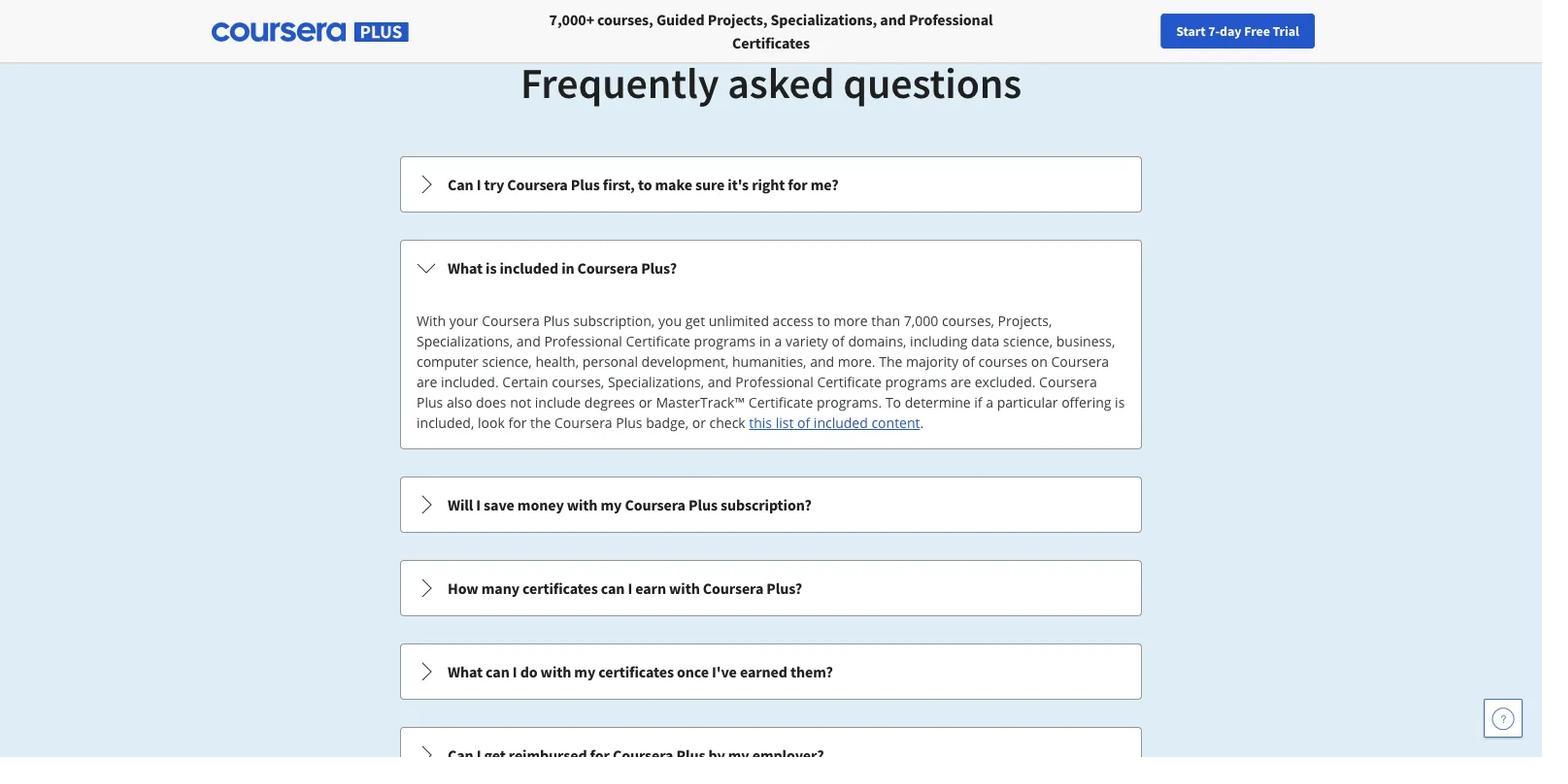 Task type: locate. For each thing, give the bounding box(es) containing it.
courses, up data
[[942, 312, 994, 330]]

coursera up the subscription,
[[577, 258, 638, 278]]

professional up questions
[[909, 10, 993, 29]]

0 horizontal spatial or
[[639, 393, 652, 412]]

plus up included,
[[417, 393, 443, 412]]

1 vertical spatial my
[[574, 662, 595, 682]]

1 horizontal spatial of
[[832, 332, 845, 351]]

specializations,
[[770, 10, 877, 29], [417, 332, 513, 351], [608, 373, 704, 391]]

or up badge, in the bottom left of the page
[[639, 393, 652, 412]]

included,
[[417, 414, 474, 432]]

start 7-day free trial
[[1176, 22, 1299, 40]]

with your coursera plus subscription, you get unlimited access to more than 7,000 courses, projects, specializations, and professional certificate programs in a variety of domains, including data science, business, computer science, health, personal development, humanities, and more. the majority of courses on coursera are included. certain courses, specializations, and professional certificate programs are excluded. coursera plus also does not include degrees or mastertrack™ certificate programs. to determine if a particular offering is included, look for the coursera plus badge, or check
[[417, 312, 1125, 432]]

1 horizontal spatial your
[[1156, 22, 1182, 40]]

your
[[1156, 22, 1182, 40], [449, 312, 478, 330]]

i right will on the bottom left of page
[[476, 495, 481, 515]]

plus left subscription?
[[688, 495, 717, 515]]

certificates left once
[[598, 662, 674, 682]]

with
[[417, 312, 446, 330]]

of
[[832, 332, 845, 351], [962, 352, 975, 371], [797, 414, 810, 432]]

for inside with your coursera plus subscription, you get unlimited access to more than 7,000 courses, projects, specializations, and professional certificate programs in a variety of domains, including data science, business, computer science, health, personal development, humanities, and more. the majority of courses on coursera are included. certain courses, specializations, and professional certificate programs are excluded. coursera plus also does not include degrees or mastertrack™ certificate programs. to determine if a particular offering is included, look for the coursera plus badge, or check
[[508, 414, 527, 432]]

2 horizontal spatial of
[[962, 352, 975, 371]]

0 horizontal spatial certificate
[[626, 332, 690, 351]]

0 vertical spatial included
[[500, 258, 558, 278]]

coursera down badge, in the bottom left of the page
[[625, 495, 685, 515]]

0 horizontal spatial to
[[638, 175, 652, 194]]

what left do
[[448, 662, 483, 682]]

domains,
[[848, 332, 906, 351]]

0 vertical spatial courses,
[[597, 10, 653, 29]]

certificates right "many"
[[522, 579, 598, 598]]

1 vertical spatial courses,
[[942, 312, 994, 330]]

0 vertical spatial professional
[[909, 10, 993, 29]]

0 horizontal spatial can
[[486, 662, 510, 682]]

in inside dropdown button
[[561, 258, 574, 278]]

courses, inside 7,000+ courses, guided projects, specializations, and professional certificates
[[597, 10, 653, 29]]

2 what from the top
[[448, 662, 483, 682]]

for inside dropdown button
[[788, 175, 808, 194]]

0 vertical spatial in
[[561, 258, 574, 278]]

your right with
[[449, 312, 478, 330]]

1 vertical spatial included
[[814, 414, 868, 432]]

2 vertical spatial specializations,
[[608, 373, 704, 391]]

professional
[[909, 10, 993, 29], [544, 332, 622, 351], [735, 373, 814, 391]]

what inside dropdown button
[[448, 258, 483, 278]]

0 vertical spatial certificate
[[626, 332, 690, 351]]

is down try at the left top of the page
[[486, 258, 497, 278]]

will i save money with my coursera plus subscription? button
[[401, 478, 1141, 532]]

and up mastertrack™
[[708, 373, 732, 391]]

my inside dropdown button
[[574, 662, 595, 682]]

included down programs.
[[814, 414, 868, 432]]

this
[[749, 414, 772, 432]]

certain
[[502, 373, 548, 391]]

list containing can i try coursera plus first, to make sure it's right for me?
[[398, 154, 1144, 757]]

with
[[567, 495, 598, 515], [669, 579, 700, 598], [540, 662, 571, 682]]

specializations, up "computer"
[[417, 332, 513, 351]]

my for coursera
[[601, 495, 622, 515]]

programs.
[[817, 393, 882, 412]]

0 horizontal spatial included
[[500, 258, 558, 278]]

i left do
[[513, 662, 517, 682]]

offering
[[1061, 393, 1111, 412]]

0 vertical spatial specializations,
[[770, 10, 877, 29]]

0 vertical spatial to
[[638, 175, 652, 194]]

1 vertical spatial or
[[692, 414, 706, 432]]

1 horizontal spatial plus?
[[767, 579, 802, 598]]

of down data
[[962, 352, 975, 371]]

0 vertical spatial or
[[639, 393, 652, 412]]

0 horizontal spatial for
[[508, 414, 527, 432]]

1 vertical spatial projects,
[[998, 312, 1052, 330]]

0 horizontal spatial my
[[574, 662, 595, 682]]

my inside dropdown button
[[601, 495, 622, 515]]

1 vertical spatial in
[[759, 332, 771, 351]]

1 vertical spatial is
[[1115, 393, 1125, 412]]

2 vertical spatial certificate
[[749, 393, 813, 412]]

more
[[834, 312, 868, 330]]

2 vertical spatial of
[[797, 414, 810, 432]]

coursera plus image
[[212, 22, 409, 42]]

me?
[[811, 175, 839, 194]]

is right offering
[[1115, 393, 1125, 412]]

can
[[601, 579, 625, 598], [486, 662, 510, 682]]

look
[[478, 414, 505, 432]]

0 vertical spatial for
[[788, 175, 808, 194]]

what for what can i do with my certificates once i've earned them?
[[448, 662, 483, 682]]

7,000+
[[549, 10, 594, 29]]

0 vertical spatial a
[[774, 332, 782, 351]]

1 vertical spatial specializations,
[[417, 332, 513, 351]]

0 vertical spatial plus?
[[641, 258, 677, 278]]

0 vertical spatial certificates
[[522, 579, 598, 598]]

does
[[476, 393, 506, 412]]

programs
[[694, 332, 756, 351], [885, 373, 947, 391]]

1 vertical spatial professional
[[544, 332, 622, 351]]

to
[[638, 175, 652, 194], [817, 312, 830, 330]]

show notifications image
[[1280, 24, 1303, 48]]

1 horizontal spatial is
[[1115, 393, 1125, 412]]

what down can
[[448, 258, 483, 278]]

with right "earn"
[[669, 579, 700, 598]]

0 vertical spatial your
[[1156, 22, 1182, 40]]

0 vertical spatial my
[[601, 495, 622, 515]]

my right do
[[574, 662, 595, 682]]

not
[[510, 393, 531, 412]]

1 horizontal spatial in
[[759, 332, 771, 351]]

2 are from the left
[[950, 373, 971, 391]]

courses, up include
[[552, 373, 604, 391]]

0 horizontal spatial certificates
[[522, 579, 598, 598]]

.
[[920, 414, 924, 432]]

1 what from the top
[[448, 258, 483, 278]]

science,
[[1003, 332, 1053, 351], [482, 352, 532, 371]]

1 horizontal spatial programs
[[885, 373, 947, 391]]

for down not
[[508, 414, 527, 432]]

first,
[[603, 175, 635, 194]]

professional up health,
[[544, 332, 622, 351]]

frequently
[[520, 55, 719, 109]]

in up the humanities,
[[759, 332, 771, 351]]

specializations, up certificates
[[770, 10, 877, 29]]

what inside dropdown button
[[448, 662, 483, 682]]

certificate down you on the top left
[[626, 332, 690, 351]]

1 horizontal spatial projects,
[[998, 312, 1052, 330]]

plus inside will i save money with my coursera plus subscription? dropdown button
[[688, 495, 717, 515]]

your inside with your coursera plus subscription, you get unlimited access to more than 7,000 courses, projects, specializations, and professional certificate programs in a variety of domains, including data science, business, computer science, health, personal development, humanities, and more. the majority of courses on coursera are included. certain courses, specializations, and professional certificate programs are excluded. coursera plus also does not include degrees or mastertrack™ certificate programs. to determine if a particular offering is included, look for the coursera plus badge, or check
[[449, 312, 478, 330]]

find your new career
[[1128, 22, 1250, 40]]

are down "computer"
[[417, 373, 437, 391]]

how many certificates can i earn with coursera plus?
[[448, 579, 802, 598]]

1 horizontal spatial for
[[788, 175, 808, 194]]

or
[[639, 393, 652, 412], [692, 414, 706, 432]]

2 horizontal spatial specializations,
[[770, 10, 877, 29]]

with right do
[[540, 662, 571, 682]]

for left me? at the right
[[788, 175, 808, 194]]

to up "variety"
[[817, 312, 830, 330]]

2 vertical spatial professional
[[735, 373, 814, 391]]

0 horizontal spatial are
[[417, 373, 437, 391]]

certificate up programs.
[[817, 373, 882, 391]]

1 vertical spatial can
[[486, 662, 510, 682]]

plus left first,
[[571, 175, 600, 194]]

0 horizontal spatial projects,
[[708, 10, 767, 29]]

find your new career link
[[1118, 19, 1259, 44]]

degrees
[[584, 393, 635, 412]]

0 horizontal spatial plus?
[[641, 258, 677, 278]]

0 horizontal spatial a
[[774, 332, 782, 351]]

1 vertical spatial your
[[449, 312, 478, 330]]

to right first,
[[638, 175, 652, 194]]

1 horizontal spatial certificates
[[598, 662, 674, 682]]

1 horizontal spatial to
[[817, 312, 830, 330]]

projects, up certificates
[[708, 10, 767, 29]]

0 horizontal spatial is
[[486, 258, 497, 278]]

0 vertical spatial what
[[448, 258, 483, 278]]

mastertrack™
[[656, 393, 745, 412]]

science, up on
[[1003, 332, 1053, 351]]

find
[[1128, 22, 1153, 40]]

0 vertical spatial is
[[486, 258, 497, 278]]

0 horizontal spatial science,
[[482, 352, 532, 371]]

1 vertical spatial what
[[448, 662, 483, 682]]

0 horizontal spatial of
[[797, 414, 810, 432]]

what
[[448, 258, 483, 278], [448, 662, 483, 682]]

development,
[[641, 352, 729, 371]]

you
[[658, 312, 682, 330]]

coursera up health,
[[482, 312, 540, 330]]

0 horizontal spatial professional
[[544, 332, 622, 351]]

a right if
[[986, 393, 993, 412]]

1 horizontal spatial my
[[601, 495, 622, 515]]

can left do
[[486, 662, 510, 682]]

content
[[871, 414, 920, 432]]

included inside what is included in coursera plus? dropdown button
[[500, 258, 558, 278]]

science, up certain
[[482, 352, 532, 371]]

plus?
[[641, 258, 677, 278], [767, 579, 802, 598]]

1 vertical spatial for
[[508, 414, 527, 432]]

is inside what is included in coursera plus? dropdown button
[[486, 258, 497, 278]]

0 horizontal spatial in
[[561, 258, 574, 278]]

my for certificates
[[574, 662, 595, 682]]

list
[[398, 154, 1144, 757]]

courses, right 7,000+
[[597, 10, 653, 29]]

with inside dropdown button
[[567, 495, 598, 515]]

coursera right try at the left top of the page
[[507, 175, 568, 194]]

your for with
[[449, 312, 478, 330]]

0 vertical spatial can
[[601, 579, 625, 598]]

0 vertical spatial with
[[567, 495, 598, 515]]

1 vertical spatial of
[[962, 352, 975, 371]]

get
[[685, 312, 705, 330]]

projects, inside 7,000+ courses, guided projects, specializations, and professional certificates
[[708, 10, 767, 29]]

can i try coursera plus first, to make sure it's right for me?
[[448, 175, 839, 194]]

1 vertical spatial science,
[[482, 352, 532, 371]]

coursera down include
[[554, 414, 612, 432]]

your right find
[[1156, 22, 1182, 40]]

1 horizontal spatial or
[[692, 414, 706, 432]]

certificates
[[522, 579, 598, 598], [598, 662, 674, 682]]

and
[[880, 10, 906, 29], [516, 332, 541, 351], [810, 352, 834, 371], [708, 373, 732, 391]]

2 horizontal spatial certificate
[[817, 373, 882, 391]]

coursera
[[507, 175, 568, 194], [577, 258, 638, 278], [482, 312, 540, 330], [1051, 352, 1109, 371], [1039, 373, 1097, 391], [554, 414, 612, 432], [625, 495, 685, 515], [703, 579, 764, 598]]

1 vertical spatial plus?
[[767, 579, 802, 598]]

1 vertical spatial to
[[817, 312, 830, 330]]

programs down majority
[[885, 373, 947, 391]]

1 horizontal spatial included
[[814, 414, 868, 432]]

i've
[[712, 662, 737, 682]]

computer
[[417, 352, 479, 371]]

what can i do with my certificates once i've earned them? button
[[401, 645, 1141, 699]]

0 horizontal spatial your
[[449, 312, 478, 330]]

0 horizontal spatial specializations,
[[417, 332, 513, 351]]

1 vertical spatial certificate
[[817, 373, 882, 391]]

in up the subscription,
[[561, 258, 574, 278]]

specializations, down development,
[[608, 373, 704, 391]]

1 vertical spatial certificates
[[598, 662, 674, 682]]

1 horizontal spatial certificate
[[749, 393, 813, 412]]

1 horizontal spatial are
[[950, 373, 971, 391]]

are
[[417, 373, 437, 391], [950, 373, 971, 391]]

included down try at the left top of the page
[[500, 258, 558, 278]]

your inside "link"
[[1156, 22, 1182, 40]]

specializations, inside 7,000+ courses, guided projects, specializations, and professional certificates
[[770, 10, 877, 29]]

1 vertical spatial a
[[986, 393, 993, 412]]

can left "earn"
[[601, 579, 625, 598]]

2 horizontal spatial professional
[[909, 10, 993, 29]]

or down mastertrack™
[[692, 414, 706, 432]]

0 vertical spatial projects,
[[708, 10, 767, 29]]

certificate
[[626, 332, 690, 351], [817, 373, 882, 391], [749, 393, 813, 412]]

projects, inside with your coursera plus subscription, you get unlimited access to more than 7,000 courses, projects, specializations, and professional certificate programs in a variety of domains, including data science, business, computer science, health, personal development, humanities, and more. the majority of courses on coursera are included. certain courses, specializations, and professional certificate programs are excluded. coursera plus also does not include degrees or mastertrack™ certificate programs. to determine if a particular offering is included, look for the coursera plus badge, or check
[[998, 312, 1052, 330]]

0 vertical spatial science,
[[1003, 332, 1053, 351]]

day
[[1220, 22, 1241, 40]]

trial
[[1273, 22, 1299, 40]]

health,
[[535, 352, 579, 371]]

plus? up you on the top left
[[641, 258, 677, 278]]

data
[[971, 332, 999, 351]]

are up determine
[[950, 373, 971, 391]]

excluded.
[[975, 373, 1036, 391]]

0 vertical spatial programs
[[694, 332, 756, 351]]

i
[[476, 175, 481, 194], [476, 495, 481, 515], [628, 579, 632, 598], [513, 662, 517, 682]]

projects, up on
[[998, 312, 1052, 330]]

plus? down will i save money with my coursera plus subscription? dropdown button
[[767, 579, 802, 598]]

2 vertical spatial with
[[540, 662, 571, 682]]

the
[[879, 352, 902, 371]]

my right money
[[601, 495, 622, 515]]

None search field
[[267, 12, 733, 51]]

for
[[788, 175, 808, 194], [508, 414, 527, 432]]

with right money
[[567, 495, 598, 515]]

and up questions
[[880, 10, 906, 29]]

programs down unlimited
[[694, 332, 756, 351]]

professional down the humanities,
[[735, 373, 814, 391]]

can
[[448, 175, 473, 194]]

of down more
[[832, 332, 845, 351]]

certificate up list
[[749, 393, 813, 412]]

a up the humanities,
[[774, 332, 782, 351]]

certificates
[[732, 33, 810, 52]]

of right list
[[797, 414, 810, 432]]

1 horizontal spatial a
[[986, 393, 993, 412]]



Task type: describe. For each thing, give the bounding box(es) containing it.
than
[[871, 312, 900, 330]]

in inside with your coursera plus subscription, you get unlimited access to more than 7,000 courses, projects, specializations, and professional certificate programs in a variety of domains, including data science, business, computer science, health, personal development, humanities, and more. the majority of courses on coursera are included. certain courses, specializations, and professional certificate programs are excluded. coursera plus also does not include degrees or mastertrack™ certificate programs. to determine if a particular offering is included, look for the coursera plus badge, or check
[[759, 332, 771, 351]]

this list of included content link
[[749, 414, 920, 432]]

career
[[1212, 22, 1250, 40]]

particular
[[997, 393, 1058, 412]]

i left "earn"
[[628, 579, 632, 598]]

courses
[[978, 352, 1028, 371]]

and down "variety"
[[810, 352, 834, 371]]

will
[[448, 495, 473, 515]]

if
[[974, 393, 982, 412]]

business,
[[1056, 332, 1115, 351]]

variety
[[786, 332, 828, 351]]

on
[[1031, 352, 1048, 371]]

start
[[1176, 22, 1206, 40]]

what can i do with my certificates once i've earned them?
[[448, 662, 833, 682]]

how
[[448, 579, 478, 598]]

with for certificates
[[540, 662, 571, 682]]

frequently asked questions
[[520, 55, 1022, 109]]

7,000
[[904, 312, 938, 330]]

including
[[910, 332, 968, 351]]

list
[[776, 414, 794, 432]]

sure
[[695, 175, 725, 194]]

1 are from the left
[[417, 373, 437, 391]]

plus up health,
[[543, 312, 570, 330]]

subscription?
[[720, 495, 812, 515]]

once
[[677, 662, 709, 682]]

included.
[[441, 373, 499, 391]]

guided
[[656, 10, 705, 29]]

coursera right "earn"
[[703, 579, 764, 598]]

new
[[1184, 22, 1210, 40]]

also
[[447, 393, 472, 412]]

and inside 7,000+ courses, guided projects, specializations, and professional certificates
[[880, 10, 906, 29]]

7,000+ courses, guided projects, specializations, and professional certificates
[[549, 10, 993, 52]]

asked
[[728, 55, 835, 109]]

include
[[535, 393, 581, 412]]

1 vertical spatial programs
[[885, 373, 947, 391]]

i left try at the left top of the page
[[476, 175, 481, 194]]

and up health,
[[516, 332, 541, 351]]

right
[[752, 175, 785, 194]]

it's
[[728, 175, 749, 194]]

is inside with your coursera plus subscription, you get unlimited access to more than 7,000 courses, projects, specializations, and professional certificate programs in a variety of domains, including data science, business, computer science, health, personal development, humanities, and more. the majority of courses on coursera are included. certain courses, specializations, and professional certificate programs are excluded. coursera plus also does not include degrees or mastertrack™ certificate programs. to determine if a particular offering is included, look for the coursera plus badge, or check
[[1115, 393, 1125, 412]]

more.
[[838, 352, 875, 371]]

save
[[484, 495, 514, 515]]

1 vertical spatial with
[[669, 579, 700, 598]]

how many certificates can i earn with coursera plus? button
[[401, 561, 1141, 616]]

plus inside can i try coursera plus first, to make sure it's right for me? dropdown button
[[571, 175, 600, 194]]

professional inside 7,000+ courses, guided projects, specializations, and professional certificates
[[909, 10, 993, 29]]

determine
[[905, 393, 971, 412]]

majority
[[906, 352, 958, 371]]

0 vertical spatial of
[[832, 332, 845, 351]]

start 7-day free trial button
[[1161, 14, 1315, 49]]

to inside with your coursera plus subscription, you get unlimited access to more than 7,000 courses, projects, specializations, and professional certificate programs in a variety of domains, including data science, business, computer science, health, personal development, humanities, and more. the majority of courses on coursera are included. certain courses, specializations, and professional certificate programs are excluded. coursera plus also does not include degrees or mastertrack™ certificate programs. to determine if a particular offering is included, look for the coursera plus badge, or check
[[817, 312, 830, 330]]

your for find
[[1156, 22, 1182, 40]]

will i save money with my coursera plus subscription?
[[448, 495, 812, 515]]

many
[[481, 579, 519, 598]]

access
[[773, 312, 814, 330]]

questions
[[843, 55, 1022, 109]]

personal
[[582, 352, 638, 371]]

0 horizontal spatial programs
[[694, 332, 756, 351]]

i inside dropdown button
[[476, 495, 481, 515]]

1 horizontal spatial specializations,
[[608, 373, 704, 391]]

earn
[[635, 579, 666, 598]]

money
[[517, 495, 564, 515]]

humanities,
[[732, 352, 806, 371]]

to inside dropdown button
[[638, 175, 652, 194]]

plus? inside dropdown button
[[641, 258, 677, 278]]

check
[[709, 414, 745, 432]]

1 horizontal spatial science,
[[1003, 332, 1053, 351]]

try
[[484, 175, 504, 194]]

the
[[530, 414, 551, 432]]

do
[[520, 662, 537, 682]]

coursera down business,
[[1051, 352, 1109, 371]]

make
[[655, 175, 692, 194]]

can i try coursera plus first, to make sure it's right for me? button
[[401, 157, 1141, 212]]

subscription,
[[573, 312, 655, 330]]

to
[[885, 393, 901, 412]]

coursera up offering
[[1039, 373, 1097, 391]]

plus down the degrees
[[616, 414, 642, 432]]

2 vertical spatial courses,
[[552, 373, 604, 391]]

what for what is included in coursera plus?
[[448, 258, 483, 278]]

them?
[[790, 662, 833, 682]]

7-
[[1208, 22, 1220, 40]]

1 horizontal spatial can
[[601, 579, 625, 598]]

this list of included content .
[[749, 414, 924, 432]]

help center image
[[1492, 707, 1515, 730]]

earned
[[740, 662, 787, 682]]

with for coursera
[[567, 495, 598, 515]]

1 horizontal spatial professional
[[735, 373, 814, 391]]

what is included in coursera plus? button
[[401, 241, 1141, 295]]

free
[[1244, 22, 1270, 40]]

what is included in coursera plus?
[[448, 258, 677, 278]]

badge,
[[646, 414, 689, 432]]

plus? inside dropdown button
[[767, 579, 802, 598]]

unlimited
[[709, 312, 769, 330]]



Task type: vqa. For each thing, say whether or not it's contained in the screenshot.
See What You Can Learn With Coursera Plus
no



